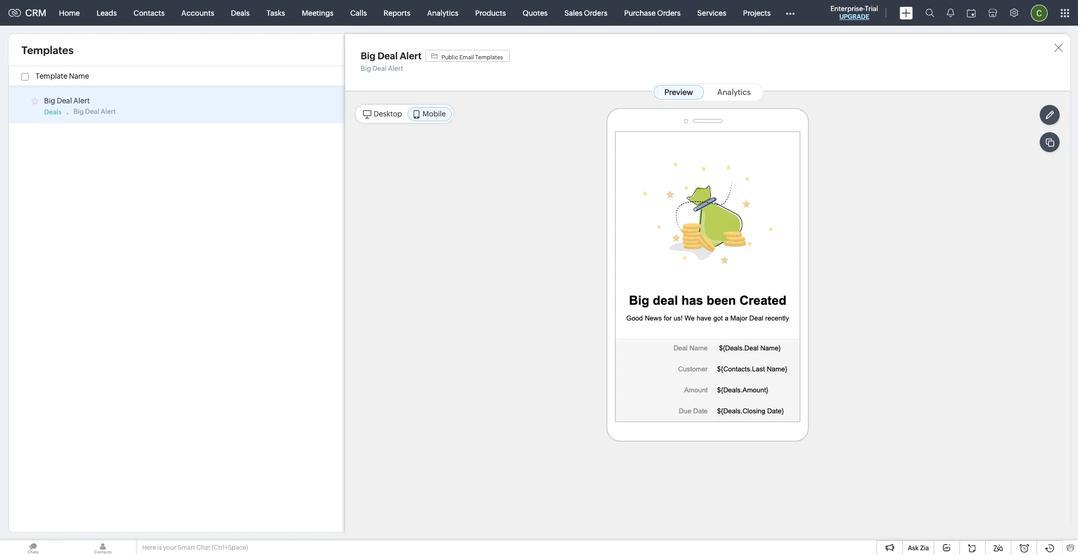 Task type: locate. For each thing, give the bounding box(es) containing it.
1 horizontal spatial deals
[[231, 9, 250, 17]]

projects link
[[735, 0, 779, 25]]

orders
[[584, 9, 607, 17], [657, 9, 681, 17]]

purchase orders
[[624, 9, 681, 17]]

enterprise-trial upgrade
[[831, 5, 878, 20]]

templates
[[22, 44, 73, 56], [475, 54, 503, 60]]

0 vertical spatial deals
[[231, 9, 250, 17]]

1 vertical spatial analytics link
[[706, 85, 762, 100]]

products
[[475, 9, 506, 17]]

upgrade
[[839, 13, 869, 20]]

templates up template
[[22, 44, 73, 56]]

contacts
[[134, 9, 165, 17]]

big deal alert up desktop
[[361, 65, 403, 72]]

analytics link
[[419, 0, 467, 25], [706, 85, 762, 100]]

1 horizontal spatial analytics
[[717, 88, 751, 97]]

ask
[[908, 545, 919, 552]]

(ctrl+space)
[[212, 544, 248, 551]]

1 horizontal spatial analytics link
[[706, 85, 762, 100]]

chat
[[196, 544, 210, 551]]

mobile
[[422, 110, 446, 118]]

deals
[[231, 9, 250, 17], [44, 108, 61, 116]]

enterprise-
[[831, 5, 865, 13]]

sales
[[565, 9, 583, 17]]

reports link
[[375, 0, 419, 25]]

template
[[36, 72, 67, 80]]

big
[[361, 50, 376, 61], [361, 65, 371, 72], [44, 96, 55, 105], [73, 107, 84, 115]]

deals inside deals link
[[231, 9, 250, 17]]

contacts link
[[125, 0, 173, 25]]

preview link
[[653, 85, 704, 100]]

preview
[[664, 88, 693, 97]]

public email templates
[[442, 54, 503, 60]]

deals down the big deal alert link
[[44, 108, 61, 116]]

orders right sales at top
[[584, 9, 607, 17]]

templates right email
[[475, 54, 503, 60]]

home link
[[51, 0, 88, 25]]

create menu element
[[893, 0, 919, 25]]

contacts image
[[70, 540, 136, 555]]

deal
[[378, 50, 398, 61], [373, 65, 387, 72], [57, 96, 72, 105], [85, 107, 99, 115]]

0 horizontal spatial analytics
[[427, 9, 458, 17]]

1 vertical spatial deals
[[44, 108, 61, 116]]

leads link
[[88, 0, 125, 25]]

big deal alert
[[361, 50, 424, 61], [361, 65, 403, 72], [44, 96, 90, 105], [73, 107, 116, 115]]

services
[[697, 9, 726, 17]]

purchase orders link
[[616, 0, 689, 25]]

Other Modules field
[[779, 4, 802, 21]]

deal down template name
[[57, 96, 72, 105]]

1 orders from the left
[[584, 9, 607, 17]]

crm
[[25, 7, 46, 18]]

is
[[157, 544, 162, 551]]

reports
[[384, 9, 410, 17]]

analytics
[[427, 9, 458, 17], [717, 88, 751, 97]]

0 horizontal spatial analytics link
[[419, 0, 467, 25]]

1 horizontal spatial orders
[[657, 9, 681, 17]]

0 horizontal spatial orders
[[584, 9, 607, 17]]

deal down reports link
[[378, 50, 398, 61]]

0 vertical spatial analytics
[[427, 9, 458, 17]]

desktop
[[373, 110, 402, 118]]

crm link
[[8, 7, 46, 18]]

deals left tasks
[[231, 9, 250, 17]]

calls
[[350, 9, 367, 17]]

big deal alert link
[[44, 96, 90, 105]]

deal down the big deal alert link
[[85, 107, 99, 115]]

orders right purchase at right
[[657, 9, 681, 17]]

2 orders from the left
[[657, 9, 681, 17]]

0 vertical spatial analytics link
[[419, 0, 467, 25]]

alert
[[400, 50, 422, 61], [388, 65, 403, 72], [73, 96, 90, 105], [101, 107, 116, 115]]



Task type: describe. For each thing, give the bounding box(es) containing it.
smart
[[178, 544, 195, 551]]

here
[[142, 544, 156, 551]]

meetings
[[302, 9, 334, 17]]

search image
[[925, 8, 934, 17]]

signals element
[[941, 0, 961, 26]]

deals link
[[223, 0, 258, 25]]

profile image
[[1031, 4, 1048, 21]]

products link
[[467, 0, 514, 25]]

deal up desktop
[[373, 65, 387, 72]]

leads
[[97, 9, 117, 17]]

create menu image
[[900, 7, 913, 19]]

home
[[59, 9, 80, 17]]

0 horizontal spatial deals
[[44, 108, 61, 116]]

orders for purchase orders
[[657, 9, 681, 17]]

accounts link
[[173, 0, 223, 25]]

quotes
[[523, 9, 548, 17]]

zia
[[920, 545, 929, 552]]

projects
[[743, 9, 771, 17]]

accounts
[[181, 9, 214, 17]]

services link
[[689, 0, 735, 25]]

name
[[69, 72, 89, 80]]

signals image
[[947, 8, 954, 17]]

1 horizontal spatial templates
[[475, 54, 503, 60]]

orders for sales orders
[[584, 9, 607, 17]]

calls link
[[342, 0, 375, 25]]

big deal alert down the big deal alert link
[[73, 107, 116, 115]]

trial
[[865, 5, 878, 13]]

big deal alert down template name
[[44, 96, 90, 105]]

profile element
[[1025, 0, 1054, 25]]

purchase
[[624, 9, 656, 17]]

meetings link
[[293, 0, 342, 25]]

1 vertical spatial analytics
[[717, 88, 751, 97]]

your
[[163, 544, 176, 551]]

tasks
[[266, 9, 285, 17]]

here is your smart chat (ctrl+space)
[[142, 544, 248, 551]]

email
[[459, 54, 474, 60]]

tasks link
[[258, 0, 293, 25]]

chats image
[[0, 540, 66, 555]]

0 horizontal spatial templates
[[22, 44, 73, 56]]

sales orders link
[[556, 0, 616, 25]]

sales orders
[[565, 9, 607, 17]]

ask zia
[[908, 545, 929, 552]]

search element
[[919, 0, 941, 26]]

big deal alert down reports
[[361, 50, 424, 61]]

template name
[[36, 72, 89, 80]]

calendar image
[[967, 9, 976, 17]]

quotes link
[[514, 0, 556, 25]]

public
[[442, 54, 458, 60]]



Task type: vqa. For each thing, say whether or not it's contained in the screenshot.
System Defined Filters dropdown button
no



